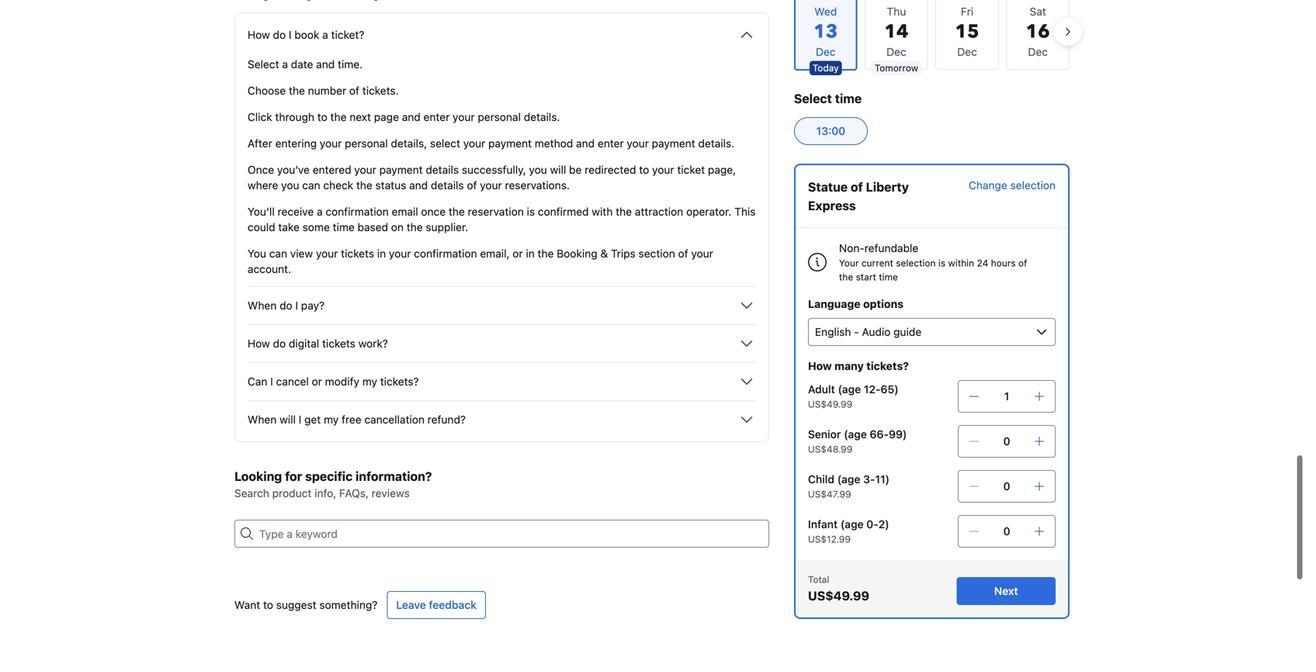 Task type: describe. For each thing, give the bounding box(es) containing it.
(age for senior
[[844, 428, 867, 441]]

the left next
[[330, 111, 347, 123]]

reservation
[[468, 205, 524, 218]]

dec for 16
[[1028, 45, 1048, 58]]

your left ticket
[[652, 163, 674, 176]]

99)
[[889, 428, 907, 441]]

want to suggest something?
[[234, 599, 378, 612]]

sat
[[1030, 5, 1046, 18]]

region containing 14
[[782, 0, 1082, 77]]

how for how do digital tickets work?
[[248, 337, 270, 350]]

0 for infant (age 0-2)
[[1003, 525, 1010, 538]]

status
[[375, 179, 406, 192]]

a inside how do i book a ticket? dropdown button
[[322, 28, 328, 41]]

based
[[358, 221, 388, 234]]

statue of liberty express
[[808, 180, 909, 213]]

us$49.99 inside "adult (age 12-65) us$49.99"
[[808, 399, 853, 410]]

tomorrow
[[875, 62, 918, 73]]

reviews
[[372, 487, 410, 500]]

dec for 15
[[957, 45, 977, 58]]

how do i book a ticket? button
[[248, 26, 756, 44]]

section
[[639, 247, 675, 260]]

click
[[248, 111, 272, 123]]

options
[[863, 298, 904, 311]]

when do i pay? button
[[248, 297, 756, 315]]

0 horizontal spatial personal
[[345, 137, 388, 150]]

the up through on the left of page
[[289, 84, 305, 97]]

within
[[948, 258, 974, 269]]

how do i book a ticket?
[[248, 28, 364, 41]]

once
[[248, 163, 274, 176]]

successfully,
[[462, 163, 526, 176]]

1 vertical spatial details
[[431, 179, 464, 192]]

receive
[[278, 205, 314, 218]]

confirmed
[[538, 205, 589, 218]]

feedback
[[429, 599, 477, 612]]

your down operator.
[[691, 247, 713, 260]]

tickets? inside dropdown button
[[380, 375, 419, 388]]

leave
[[396, 599, 426, 612]]

0 horizontal spatial enter
[[424, 111, 450, 123]]

65)
[[881, 383, 899, 396]]

when will i get my free cancellation refund? button
[[248, 411, 756, 429]]

page,
[[708, 163, 736, 176]]

after entering your personal details, select your payment method and enter your payment details.
[[248, 137, 735, 150]]

0 vertical spatial to
[[317, 111, 328, 123]]

express
[[808, 198, 856, 213]]

refundable
[[865, 242, 919, 255]]

entering
[[275, 137, 317, 150]]

sat 16 dec
[[1026, 5, 1050, 58]]

once you've entered your payment details successfully, you will be redirected to your ticket page, where you can check the status and details of your reservations.
[[248, 163, 736, 192]]

you've
[[277, 163, 310, 176]]

12-
[[864, 383, 881, 396]]

of inside you can view your tickets in your confirmation email, or in the booking & trips section of your account.
[[678, 247, 688, 260]]

will inside when will i get my free cancellation refund? dropdown button
[[280, 413, 296, 426]]

statue
[[808, 180, 848, 194]]

something?
[[319, 599, 378, 612]]

2 us$49.99 from the top
[[808, 589, 870, 604]]

specific
[[305, 469, 353, 484]]

24
[[977, 258, 989, 269]]

1 horizontal spatial enter
[[598, 137, 624, 150]]

work?
[[358, 337, 388, 350]]

time inside the you'll receive a confirmation email once the reservation is confirmed with the attraction operator. this could take some time based on the supplier.
[[333, 221, 355, 234]]

0 vertical spatial time
[[835, 91, 862, 106]]

when do i pay?
[[248, 299, 325, 312]]

email,
[[480, 247, 510, 260]]

where
[[248, 179, 278, 192]]

of left tickets.
[[349, 84, 359, 97]]

next button
[[957, 578, 1056, 606]]

your up entered
[[320, 137, 342, 150]]

ticket
[[677, 163, 705, 176]]

child (age 3-11) us$47.99
[[808, 473, 890, 500]]

0 horizontal spatial details.
[[524, 111, 560, 123]]

the right with
[[616, 205, 632, 218]]

information?
[[356, 469, 432, 484]]

0 for child (age 3-11)
[[1003, 480, 1010, 493]]

child
[[808, 473, 835, 486]]

senior
[[808, 428, 841, 441]]

non-refundable your current selection is within 24 hours of the start time
[[839, 242, 1027, 283]]

of inside once you've entered your payment details successfully, you will be redirected to your ticket page, where you can check the status and details of your reservations.
[[467, 179, 477, 192]]

you'll receive a confirmation email once the reservation is confirmed with the attraction operator. this could take some time based on the supplier.
[[248, 205, 756, 234]]

digital
[[289, 337, 319, 350]]

dec for 14
[[887, 45, 907, 58]]

for
[[285, 469, 302, 484]]

cancellation
[[364, 413, 425, 426]]

(age for infant
[[841, 518, 864, 531]]

check
[[323, 179, 353, 192]]

how do i book a ticket? element
[[248, 44, 756, 277]]

next
[[994, 585, 1018, 598]]

on
[[391, 221, 404, 234]]

faqs,
[[339, 487, 369, 500]]

how many tickets?
[[808, 360, 909, 373]]

2 in from the left
[[526, 247, 535, 260]]

thu
[[887, 5, 906, 18]]

&
[[600, 247, 608, 260]]

after
[[248, 137, 272, 150]]

details,
[[391, 137, 427, 150]]

the inside once you've entered your payment details successfully, you will be redirected to your ticket page, where you can check the status and details of your reservations.
[[356, 179, 373, 192]]

tickets.
[[362, 84, 399, 97]]

or inside can i cancel or modify my tickets? dropdown button
[[312, 375, 322, 388]]

do for tickets
[[273, 337, 286, 350]]

2 vertical spatial to
[[263, 599, 273, 612]]

your up select
[[453, 111, 475, 123]]

once
[[421, 205, 446, 218]]

i right can
[[270, 375, 273, 388]]

how do digital tickets work?
[[248, 337, 388, 350]]

this
[[735, 205, 756, 218]]

is inside 'non-refundable your current selection is within 24 hours of the start time'
[[939, 258, 946, 269]]

ticket?
[[331, 28, 364, 41]]

and inside once you've entered your payment details successfully, you will be redirected to your ticket page, where you can check the status and details of your reservations.
[[409, 179, 428, 192]]

leave feedback button
[[387, 592, 486, 620]]

your down successfully,
[[480, 179, 502, 192]]

and right date
[[316, 58, 335, 71]]

confirmation inside you can view your tickets in your confirmation email, or in the booking & trips section of your account.
[[414, 247, 477, 260]]

email
[[392, 205, 418, 218]]

search
[[234, 487, 269, 500]]

attraction
[[635, 205, 683, 218]]

11)
[[875, 473, 890, 486]]

2 horizontal spatial payment
[[652, 137, 695, 150]]

1 horizontal spatial my
[[362, 375, 377, 388]]

your right view
[[316, 247, 338, 260]]



Task type: vqa. For each thing, say whether or not it's contained in the screenshot.


Task type: locate. For each thing, give the bounding box(es) containing it.
thu 14 dec tomorrow
[[875, 5, 918, 73]]

0 for senior (age 66-99)
[[1003, 435, 1010, 448]]

select for select time
[[794, 91, 832, 106]]

0 vertical spatial can
[[302, 179, 320, 192]]

(age inside child (age 3-11) us$47.99
[[837, 473, 861, 486]]

can down you've
[[302, 179, 320, 192]]

take
[[278, 221, 300, 234]]

enter up redirected at left
[[598, 137, 624, 150]]

15
[[955, 19, 979, 45]]

the left booking
[[538, 247, 554, 260]]

choose the number of tickets.
[[248, 84, 399, 97]]

current
[[862, 258, 893, 269]]

us$47.99
[[808, 489, 851, 500]]

suggest
[[276, 599, 316, 612]]

0 vertical spatial will
[[550, 163, 566, 176]]

personal down next
[[345, 137, 388, 150]]

0 vertical spatial or
[[513, 247, 523, 260]]

fri 15 dec
[[955, 5, 979, 58]]

0 vertical spatial confirmation
[[326, 205, 389, 218]]

payment up status
[[379, 163, 423, 176]]

1 horizontal spatial confirmation
[[414, 247, 477, 260]]

do for book
[[273, 28, 286, 41]]

i left get
[[299, 413, 301, 426]]

my right modify
[[362, 375, 377, 388]]

0 vertical spatial 0
[[1003, 435, 1010, 448]]

0 vertical spatial is
[[527, 205, 535, 218]]

0 vertical spatial enter
[[424, 111, 450, 123]]

many
[[835, 360, 864, 373]]

of right the section
[[678, 247, 688, 260]]

select up 13:00
[[794, 91, 832, 106]]

language
[[808, 298, 861, 311]]

1 vertical spatial 0
[[1003, 480, 1010, 493]]

0 horizontal spatial tickets?
[[380, 375, 419, 388]]

0 vertical spatial details
[[426, 163, 459, 176]]

your up redirected at left
[[627, 137, 649, 150]]

i left book
[[289, 28, 292, 41]]

time up 13:00
[[835, 91, 862, 106]]

(age for adult
[[838, 383, 861, 396]]

and right status
[[409, 179, 428, 192]]

pay?
[[301, 299, 325, 312]]

you down you've
[[281, 179, 299, 192]]

will left get
[[280, 413, 296, 426]]

to right redirected at left
[[639, 163, 649, 176]]

us$12.99
[[808, 534, 851, 545]]

1 vertical spatial when
[[248, 413, 277, 426]]

of down successfully,
[[467, 179, 477, 192]]

details. up page,
[[698, 137, 735, 150]]

can
[[302, 179, 320, 192], [269, 247, 287, 260]]

selection inside 'non-refundable your current selection is within 24 hours of the start time'
[[896, 258, 936, 269]]

0 horizontal spatial will
[[280, 413, 296, 426]]

in down based
[[377, 247, 386, 260]]

number
[[308, 84, 346, 97]]

(age inside the infant (age 0-2) us$12.99
[[841, 518, 864, 531]]

how for how do i book a ticket?
[[248, 28, 270, 41]]

1 vertical spatial can
[[269, 247, 287, 260]]

with
[[592, 205, 613, 218]]

0 horizontal spatial dec
[[887, 45, 907, 58]]

tickets left work?
[[322, 337, 356, 350]]

how
[[248, 28, 270, 41], [248, 337, 270, 350], [808, 360, 832, 373]]

dec inside thu 14 dec tomorrow
[[887, 45, 907, 58]]

you'll
[[248, 205, 275, 218]]

do left pay?
[[280, 299, 292, 312]]

1 vertical spatial or
[[312, 375, 322, 388]]

0 vertical spatial you
[[529, 163, 547, 176]]

product
[[272, 487, 312, 500]]

2 when from the top
[[248, 413, 277, 426]]

payment up ticket
[[652, 137, 695, 150]]

enter up select
[[424, 111, 450, 123]]

how left book
[[248, 28, 270, 41]]

1 vertical spatial enter
[[598, 137, 624, 150]]

the up supplier.
[[449, 205, 465, 218]]

info,
[[315, 487, 336, 500]]

1 vertical spatial selection
[[896, 258, 936, 269]]

date
[[291, 58, 313, 71]]

language options
[[808, 298, 904, 311]]

to inside once you've entered your payment details successfully, you will be redirected to your ticket page, where you can check the status and details of your reservations.
[[639, 163, 649, 176]]

1 vertical spatial how
[[248, 337, 270, 350]]

dec up tomorrow
[[887, 45, 907, 58]]

0 vertical spatial personal
[[478, 111, 521, 123]]

(age left 0-
[[841, 518, 864, 531]]

2 vertical spatial a
[[317, 205, 323, 218]]

0 vertical spatial when
[[248, 299, 277, 312]]

can inside you can view your tickets in your confirmation email, or in the booking & trips section of your account.
[[269, 247, 287, 260]]

total
[[808, 575, 830, 585]]

us$49.99 down total on the bottom right of the page
[[808, 589, 870, 604]]

1 horizontal spatial in
[[526, 247, 535, 260]]

1 horizontal spatial can
[[302, 179, 320, 192]]

is
[[527, 205, 535, 218], [939, 258, 946, 269]]

looking
[[234, 469, 282, 484]]

1 vertical spatial confirmation
[[414, 247, 477, 260]]

want
[[234, 599, 260, 612]]

dec inside sat 16 dec
[[1028, 45, 1048, 58]]

you can view your tickets in your confirmation email, or in the booking & trips section of your account.
[[248, 247, 713, 276]]

do left digital
[[273, 337, 286, 350]]

(age left 66-
[[844, 428, 867, 441]]

0 vertical spatial my
[[362, 375, 377, 388]]

choose
[[248, 84, 286, 97]]

personal
[[478, 111, 521, 123], [345, 137, 388, 150]]

how up can
[[248, 337, 270, 350]]

you
[[248, 247, 266, 260]]

(age
[[838, 383, 861, 396], [844, 428, 867, 441], [837, 473, 861, 486], [841, 518, 864, 531]]

1 horizontal spatial payment
[[488, 137, 532, 150]]

0 horizontal spatial confirmation
[[326, 205, 389, 218]]

1 vertical spatial my
[[324, 413, 339, 426]]

2 vertical spatial time
[[879, 272, 898, 283]]

1 vertical spatial is
[[939, 258, 946, 269]]

(age left 3-
[[837, 473, 861, 486]]

1 vertical spatial select
[[794, 91, 832, 106]]

when for when will i get my free cancellation refund?
[[248, 413, 277, 426]]

hours
[[991, 258, 1016, 269]]

dec inside fri 15 dec
[[957, 45, 977, 58]]

1 horizontal spatial time
[[835, 91, 862, 106]]

and right page
[[402, 111, 421, 123]]

refund?
[[428, 413, 466, 426]]

1 dec from the left
[[887, 45, 907, 58]]

1 vertical spatial details.
[[698, 137, 735, 150]]

0 vertical spatial tickets
[[341, 247, 374, 260]]

a up some
[[317, 205, 323, 218]]

i for book
[[289, 28, 292, 41]]

do for pay?
[[280, 299, 292, 312]]

dec down 15 at the top of page
[[957, 45, 977, 58]]

is inside the you'll receive a confirmation email once the reservation is confirmed with the attraction operator. this could take some time based on the supplier.
[[527, 205, 535, 218]]

0 vertical spatial do
[[273, 28, 286, 41]]

can
[[248, 375, 267, 388]]

personal up after entering your personal details, select your payment method and enter your payment details.
[[478, 111, 521, 123]]

a left date
[[282, 58, 288, 71]]

the down your
[[839, 272, 853, 283]]

when
[[248, 299, 277, 312], [248, 413, 277, 426]]

do
[[273, 28, 286, 41], [280, 299, 292, 312], [273, 337, 286, 350]]

selection inside change selection link
[[1010, 179, 1056, 192]]

enter
[[424, 111, 450, 123], [598, 137, 624, 150]]

payment up successfully,
[[488, 137, 532, 150]]

selection down refundable
[[896, 258, 936, 269]]

2 horizontal spatial dec
[[1028, 45, 1048, 58]]

2 vertical spatial 0
[[1003, 525, 1010, 538]]

0 vertical spatial select
[[248, 58, 279, 71]]

select time
[[794, 91, 862, 106]]

change selection link
[[969, 178, 1056, 215]]

2 vertical spatial do
[[273, 337, 286, 350]]

get
[[304, 413, 321, 426]]

the inside you can view your tickets in your confirmation email, or in the booking & trips section of your account.
[[538, 247, 554, 260]]

supplier.
[[426, 221, 468, 234]]

1 in from the left
[[377, 247, 386, 260]]

when will i get my free cancellation refund?
[[248, 413, 466, 426]]

start
[[856, 272, 876, 283]]

tickets inside 'how do digital tickets work?' dropdown button
[[322, 337, 356, 350]]

0 horizontal spatial to
[[263, 599, 273, 612]]

of right statue
[[851, 180, 863, 194]]

your down 'on'
[[389, 247, 411, 260]]

the right check
[[356, 179, 373, 192]]

your right select
[[463, 137, 485, 150]]

select inside how do i book a ticket? element
[[248, 58, 279, 71]]

3 dec from the left
[[1028, 45, 1048, 58]]

will left be
[[550, 163, 566, 176]]

or inside you can view your tickets in your confirmation email, or in the booking & trips section of your account.
[[513, 247, 523, 260]]

the inside 'non-refundable your current selection is within 24 hours of the start time'
[[839, 272, 853, 283]]

0 vertical spatial how
[[248, 28, 270, 41]]

change
[[969, 179, 1008, 192]]

1 vertical spatial tickets?
[[380, 375, 419, 388]]

your up status
[[354, 163, 376, 176]]

change selection
[[969, 179, 1056, 192]]

i left pay?
[[295, 299, 298, 312]]

0-
[[867, 518, 879, 531]]

will inside once you've entered your payment details successfully, you will be redirected to your ticket page, where you can check the status and details of your reservations.
[[550, 163, 566, 176]]

1 when from the top
[[248, 299, 277, 312]]

0 vertical spatial a
[[322, 28, 328, 41]]

us$48.99
[[808, 444, 853, 455]]

when down account.
[[248, 299, 277, 312]]

1 horizontal spatial select
[[794, 91, 832, 106]]

1 horizontal spatial tickets?
[[867, 360, 909, 373]]

2 dec from the left
[[957, 45, 977, 58]]

(age inside senior (age 66-99) us$48.99
[[844, 428, 867, 441]]

i for get
[[299, 413, 301, 426]]

0 vertical spatial tickets?
[[867, 360, 909, 373]]

2 horizontal spatial to
[[639, 163, 649, 176]]

Type a keyword field
[[253, 520, 769, 548]]

1 vertical spatial do
[[280, 299, 292, 312]]

0 horizontal spatial select
[[248, 58, 279, 71]]

1 horizontal spatial you
[[529, 163, 547, 176]]

1 vertical spatial time
[[333, 221, 355, 234]]

2)
[[879, 518, 889, 531]]

time right some
[[333, 221, 355, 234]]

trips
[[611, 247, 636, 260]]

0 horizontal spatial you
[[281, 179, 299, 192]]

of right the hours
[[1019, 258, 1027, 269]]

1 us$49.99 from the top
[[808, 399, 853, 410]]

0 horizontal spatial in
[[377, 247, 386, 260]]

cancel
[[276, 375, 309, 388]]

1 vertical spatial personal
[[345, 137, 388, 150]]

liberty
[[866, 180, 909, 194]]

1 horizontal spatial or
[[513, 247, 523, 260]]

(age for child
[[837, 473, 861, 486]]

2 0 from the top
[[1003, 480, 1010, 493]]

be
[[569, 163, 582, 176]]

of inside statue of liberty express
[[851, 180, 863, 194]]

some
[[303, 221, 330, 234]]

2 horizontal spatial time
[[879, 272, 898, 283]]

1 horizontal spatial is
[[939, 258, 946, 269]]

you up reservations.
[[529, 163, 547, 176]]

in right email,
[[526, 247, 535, 260]]

to right want
[[263, 599, 273, 612]]

3 0 from the top
[[1003, 525, 1010, 538]]

0
[[1003, 435, 1010, 448], [1003, 480, 1010, 493], [1003, 525, 1010, 538]]

confirmation up based
[[326, 205, 389, 218]]

time inside 'non-refundable your current selection is within 24 hours of the start time'
[[879, 272, 898, 283]]

to down choose the number of tickets.
[[317, 111, 328, 123]]

redirected
[[585, 163, 636, 176]]

tickets down based
[[341, 247, 374, 260]]

0 vertical spatial selection
[[1010, 179, 1056, 192]]

do left book
[[273, 28, 286, 41]]

view
[[290, 247, 313, 260]]

region
[[782, 0, 1082, 77]]

total us$49.99
[[808, 575, 870, 604]]

1 horizontal spatial selection
[[1010, 179, 1056, 192]]

a inside the you'll receive a confirmation email once the reservation is confirmed with the attraction operator. this could take some time based on the supplier.
[[317, 205, 323, 218]]

can up account.
[[269, 247, 287, 260]]

select a date and time.
[[248, 58, 363, 71]]

is left "within"
[[939, 258, 946, 269]]

1 vertical spatial tickets
[[322, 337, 356, 350]]

2 vertical spatial how
[[808, 360, 832, 373]]

(age inside "adult (age 12-65) us$49.99"
[[838, 383, 861, 396]]

when down can
[[248, 413, 277, 426]]

could
[[248, 221, 275, 234]]

tickets? up cancellation
[[380, 375, 419, 388]]

1 horizontal spatial personal
[[478, 111, 521, 123]]

can inside once you've entered your payment details successfully, you will be redirected to your ticket page, where you can check the status and details of your reservations.
[[302, 179, 320, 192]]

the right 'on'
[[407, 221, 423, 234]]

of inside 'non-refundable your current selection is within 24 hours of the start time'
[[1019, 258, 1027, 269]]

1 vertical spatial to
[[639, 163, 649, 176]]

13:00
[[816, 125, 846, 137]]

1 horizontal spatial dec
[[957, 45, 977, 58]]

i
[[289, 28, 292, 41], [295, 299, 298, 312], [270, 375, 273, 388], [299, 413, 301, 426]]

booking
[[557, 247, 598, 260]]

your
[[839, 258, 859, 269]]

my right get
[[324, 413, 339, 426]]

a right book
[[322, 28, 328, 41]]

1 vertical spatial a
[[282, 58, 288, 71]]

0 horizontal spatial selection
[[896, 258, 936, 269]]

dec down the 16 on the right of the page
[[1028, 45, 1048, 58]]

how for how many tickets?
[[808, 360, 832, 373]]

1 horizontal spatial to
[[317, 111, 328, 123]]

0 horizontal spatial is
[[527, 205, 535, 218]]

select up choose
[[248, 58, 279, 71]]

entered
[[313, 163, 351, 176]]

confirmation
[[326, 205, 389, 218], [414, 247, 477, 260]]

1 vertical spatial you
[[281, 179, 299, 192]]

free
[[342, 413, 361, 426]]

i for pay?
[[295, 299, 298, 312]]

time down current
[[879, 272, 898, 283]]

us$49.99 down adult on the bottom right
[[808, 399, 853, 410]]

confirmation inside the you'll receive a confirmation email once the reservation is confirmed with the attraction operator. this could take some time based on the supplier.
[[326, 205, 389, 218]]

selection right change
[[1010, 179, 1056, 192]]

how up adult on the bottom right
[[808, 360, 832, 373]]

details up once
[[431, 179, 464, 192]]

and up be
[[576, 137, 595, 150]]

(age left '12-'
[[838, 383, 861, 396]]

or right cancel
[[312, 375, 322, 388]]

select for select a date and time.
[[248, 58, 279, 71]]

1 vertical spatial us$49.99
[[808, 589, 870, 604]]

is down reservations.
[[527, 205, 535, 218]]

dec
[[887, 45, 907, 58], [957, 45, 977, 58], [1028, 45, 1048, 58]]

when for when do i pay?
[[248, 299, 277, 312]]

or right email,
[[513, 247, 523, 260]]

details down select
[[426, 163, 459, 176]]

0 horizontal spatial payment
[[379, 163, 423, 176]]

1 vertical spatial will
[[280, 413, 296, 426]]

0 horizontal spatial time
[[333, 221, 355, 234]]

0 horizontal spatial my
[[324, 413, 339, 426]]

confirmation down supplier.
[[414, 247, 477, 260]]

tickets? up 65)
[[867, 360, 909, 373]]

my
[[362, 375, 377, 388], [324, 413, 339, 426]]

1 horizontal spatial details.
[[698, 137, 735, 150]]

tickets inside you can view your tickets in your confirmation email, or in the booking & trips section of your account.
[[341, 247, 374, 260]]

adult (age 12-65) us$49.99
[[808, 383, 899, 410]]

0 vertical spatial details.
[[524, 111, 560, 123]]

16
[[1026, 19, 1050, 45]]

0 vertical spatial us$49.99
[[808, 399, 853, 410]]

1 0 from the top
[[1003, 435, 1010, 448]]

0 horizontal spatial or
[[312, 375, 322, 388]]

details. up method
[[524, 111, 560, 123]]

0 horizontal spatial can
[[269, 247, 287, 260]]

senior (age 66-99) us$48.99
[[808, 428, 907, 455]]

reservations.
[[505, 179, 570, 192]]

1 horizontal spatial will
[[550, 163, 566, 176]]

of
[[349, 84, 359, 97], [467, 179, 477, 192], [851, 180, 863, 194], [678, 247, 688, 260], [1019, 258, 1027, 269]]

payment inside once you've entered your payment details successfully, you will be redirected to your ticket page, where you can check the status and details of your reservations.
[[379, 163, 423, 176]]

can i cancel or modify my tickets?
[[248, 375, 419, 388]]



